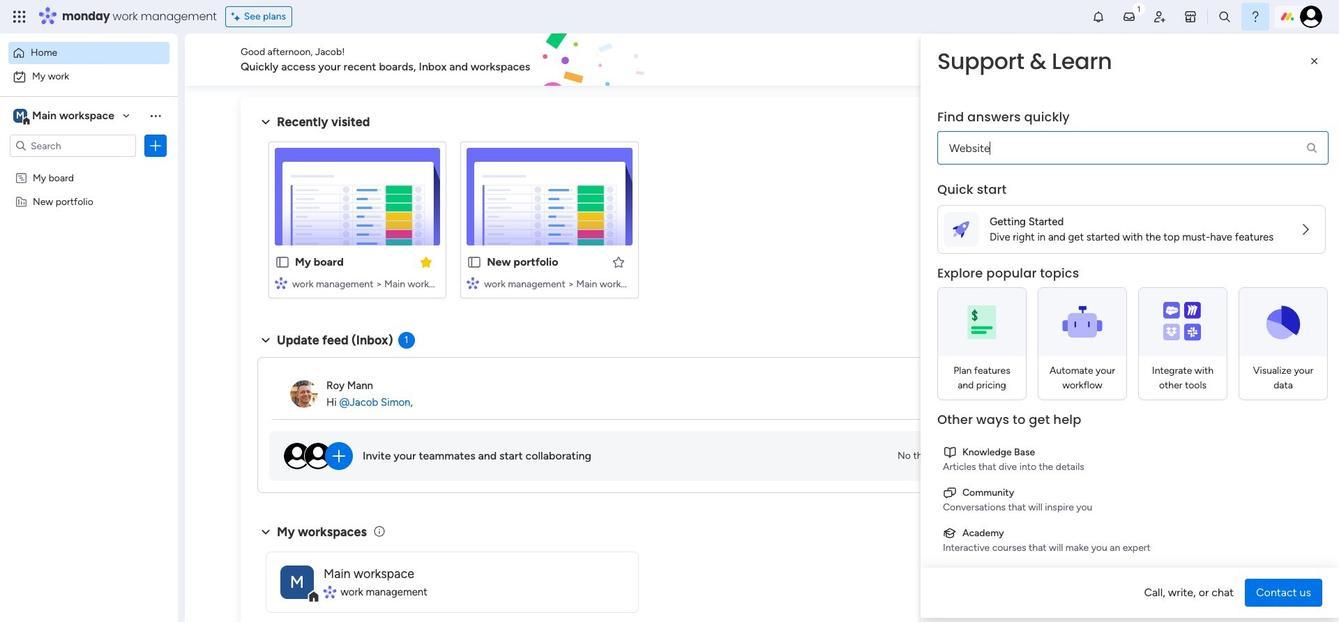 Task type: describe. For each thing, give the bounding box(es) containing it.
component image
[[275, 277, 287, 289]]

header element
[[921, 33, 1340, 181]]

1 image
[[1133, 1, 1146, 16]]

extra links container element
[[938, 440, 1326, 601]]

Search in workspace field
[[29, 138, 117, 154]]

public board image for remove from favorites icon
[[275, 255, 290, 270]]

How can we help? search field
[[938, 131, 1329, 165]]

templates image image
[[1080, 105, 1264, 202]]

search container element
[[938, 109, 1329, 165]]

close recently visited image
[[257, 114, 274, 130]]

close my workspaces image
[[257, 524, 274, 541]]

workspace selection element
[[13, 107, 117, 126]]

notifications image
[[1092, 10, 1106, 24]]

workspace options image
[[149, 109, 163, 123]]

1 link container element from the top
[[943, 445, 1321, 460]]

select product image
[[13, 10, 27, 24]]

v2 user feedback image
[[1079, 52, 1089, 67]]



Task type: vqa. For each thing, say whether or not it's contained in the screenshot.
Shareable board image to the right
no



Task type: locate. For each thing, give the bounding box(es) containing it.
1 vertical spatial link container element
[[943, 486, 1321, 500]]

list box
[[0, 163, 178, 402]]

2 vertical spatial link container element
[[943, 526, 1321, 541]]

0 vertical spatial workspace image
[[13, 108, 27, 123]]

public board image right remove from favorites icon
[[467, 255, 482, 270]]

3 link container element from the top
[[943, 526, 1321, 541]]

options image
[[149, 139, 163, 153]]

see plans image
[[231, 9, 244, 24]]

remove from favorites image
[[419, 255, 433, 269]]

public board image for add to favorites "icon"
[[467, 255, 482, 270]]

1 element
[[398, 332, 415, 349]]

2 link container element from the top
[[943, 486, 1321, 500]]

1 vertical spatial option
[[8, 66, 170, 88]]

1 vertical spatial workspace image
[[280, 565, 314, 599]]

0 vertical spatial link container element
[[943, 445, 1321, 460]]

jacob simon image
[[1300, 6, 1323, 28]]

close update feed (inbox) image
[[257, 332, 274, 349]]

monday marketplace image
[[1184, 10, 1198, 24]]

add to favorites image
[[612, 255, 625, 269]]

public board image up "component" image
[[275, 255, 290, 270]]

link container element
[[943, 445, 1321, 460], [943, 486, 1321, 500], [943, 526, 1321, 541]]

invite members image
[[1153, 10, 1167, 24]]

help image
[[1249, 10, 1263, 24]]

1 horizontal spatial public board image
[[467, 255, 482, 270]]

public board image
[[275, 255, 290, 270], [467, 255, 482, 270]]

0 horizontal spatial workspace image
[[13, 108, 27, 123]]

0 horizontal spatial public board image
[[275, 255, 290, 270]]

2 public board image from the left
[[467, 255, 482, 270]]

getting started element
[[1067, 333, 1277, 389]]

option
[[8, 42, 170, 64], [8, 66, 170, 88], [0, 165, 178, 168]]

1 horizontal spatial workspace image
[[280, 565, 314, 599]]

getting started logo image
[[953, 221, 970, 238]]

1 public board image from the left
[[275, 255, 290, 270]]

update feed image
[[1123, 10, 1136, 24]]

search everything image
[[1218, 10, 1232, 24]]

0 vertical spatial option
[[8, 42, 170, 64]]

workspace image
[[13, 108, 27, 123], [280, 565, 314, 599]]

roy mann image
[[290, 380, 318, 408]]

2 vertical spatial option
[[0, 165, 178, 168]]

quick search results list box
[[257, 130, 1034, 315]]



